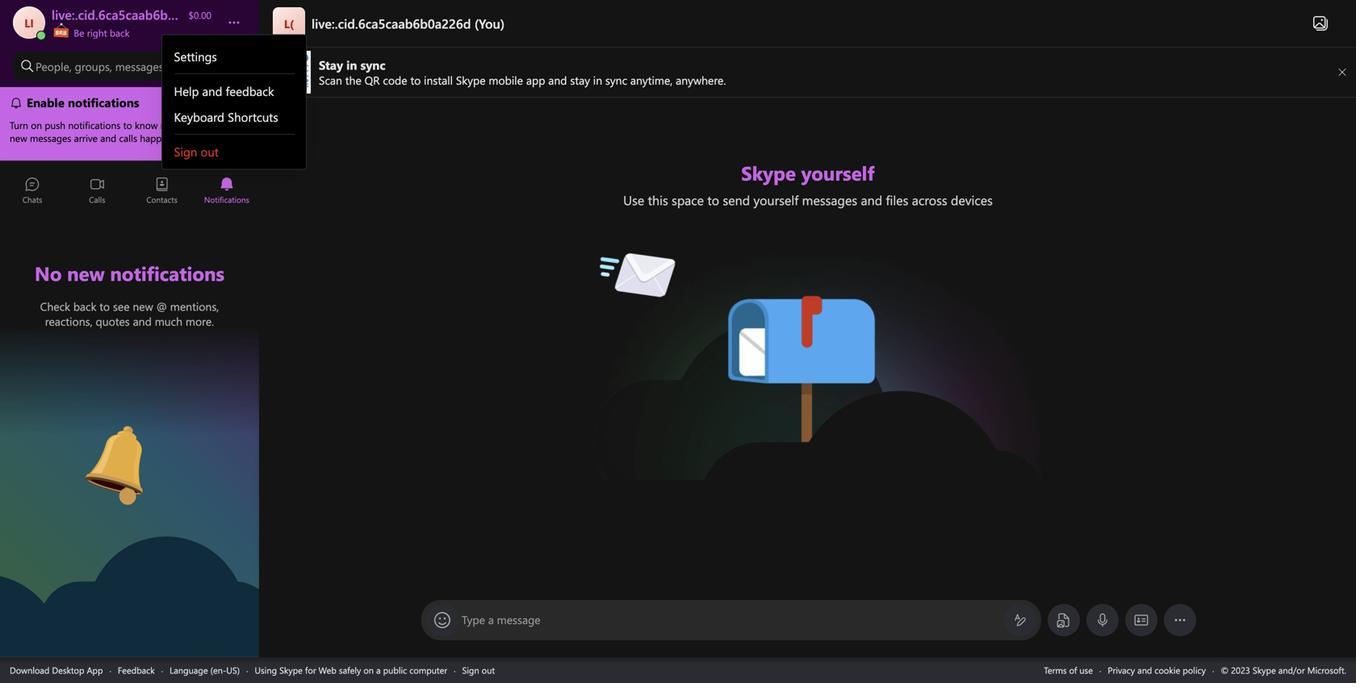 Task type: describe. For each thing, give the bounding box(es) containing it.
terms
[[1044, 665, 1067, 677]]

policy
[[1183, 665, 1206, 677]]

type
[[462, 613, 485, 628]]

sign
[[462, 665, 479, 677]]

of
[[1070, 665, 1077, 677]]

people,
[[36, 59, 72, 74]]

cookie
[[1155, 665, 1181, 677]]

bell
[[81, 422, 102, 439]]

language (en-us) link
[[170, 665, 240, 677]]

feedback link
[[118, 665, 155, 677]]

download
[[10, 665, 50, 677]]

be right back
[[71, 26, 130, 39]]

right
[[87, 26, 107, 39]]

on
[[364, 665, 374, 677]]

live:.cid.6ca5caab6b0a226d (you)
[[312, 15, 505, 32]]

be right back button
[[52, 23, 212, 39]]

language
[[170, 665, 208, 677]]

privacy
[[1108, 665, 1135, 677]]

download desktop app
[[10, 665, 103, 677]]

language (en-us)
[[170, 665, 240, 677]]

people, groups, messages, web button
[[13, 52, 214, 81]]

message
[[497, 613, 541, 628]]

app
[[87, 665, 103, 677]]

use
[[1080, 665, 1093, 677]]

type a message
[[462, 613, 541, 628]]

0 vertical spatial a
[[488, 613, 494, 628]]

computer
[[410, 665, 447, 677]]

download desktop app link
[[10, 665, 103, 677]]

sign out
[[462, 665, 495, 677]]

(en-
[[210, 665, 226, 677]]

desktop
[[52, 665, 84, 677]]

1 vertical spatial a
[[376, 665, 381, 677]]



Task type: vqa. For each thing, say whether or not it's contained in the screenshot.
the live:.cid.6ca5caab6b0a226d
yes



Task type: locate. For each thing, give the bounding box(es) containing it.
skype
[[279, 665, 303, 677]]

a right on
[[376, 665, 381, 677]]

privacy and cookie policy link
[[1108, 665, 1206, 677]]

live:.cid.6ca5caab6b0a226d
[[312, 15, 471, 32]]

web
[[319, 665, 337, 677]]

be
[[74, 26, 84, 39]]

menu
[[163, 74, 307, 134]]

for
[[305, 665, 316, 677]]

public
[[383, 665, 407, 677]]

safely
[[339, 665, 361, 677]]

feedback
[[118, 665, 155, 677]]

0 horizontal spatial a
[[376, 665, 381, 677]]

web
[[169, 59, 190, 74]]

using skype for web safely on a public computer
[[255, 665, 447, 677]]

using
[[255, 665, 277, 677]]

people, groups, messages, web
[[36, 59, 190, 74]]

messages,
[[115, 59, 166, 74]]

and
[[1138, 665, 1153, 677]]

tab list
[[0, 170, 259, 214]]

out
[[482, 665, 495, 677]]

sign out link
[[462, 665, 495, 677]]

1 horizontal spatial a
[[488, 613, 494, 628]]

back
[[110, 26, 130, 39]]

privacy and cookie policy
[[1108, 665, 1206, 677]]

terms of use
[[1044, 665, 1093, 677]]

Type a message text field
[[462, 613, 1001, 629]]

a
[[488, 613, 494, 628], [376, 665, 381, 677]]

(you)
[[475, 15, 505, 32]]

terms of use link
[[1044, 665, 1093, 677]]

a right type at the left
[[488, 613, 494, 628]]

us)
[[226, 665, 240, 677]]

groups,
[[75, 59, 112, 74]]

using skype for web safely on a public computer link
[[255, 665, 447, 677]]



